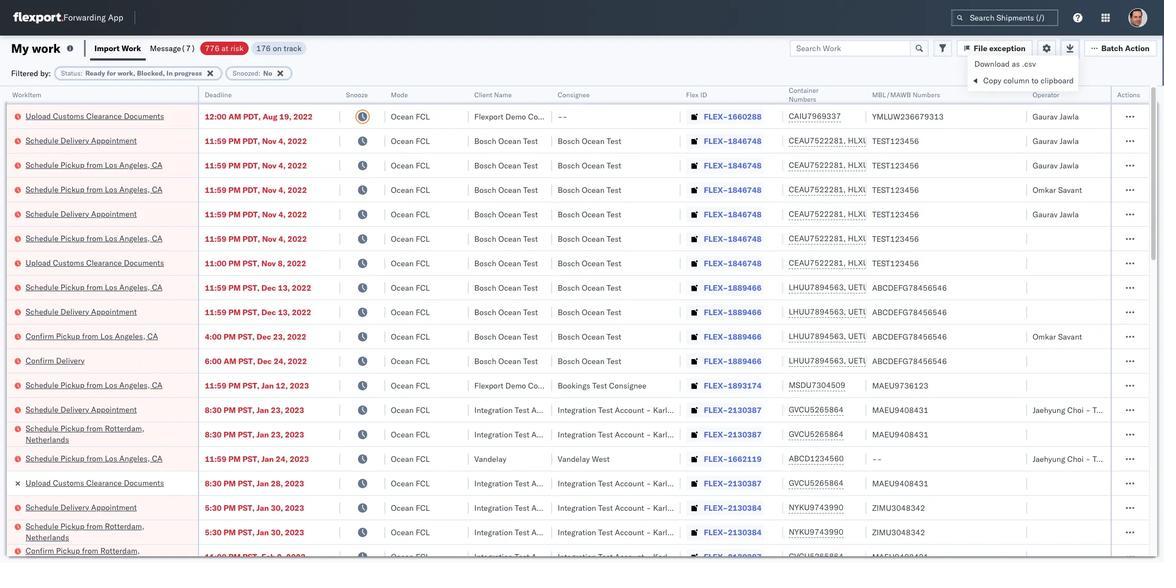 Task type: vqa. For each thing, say whether or not it's contained in the screenshot.
2nd 4, from the top of the page
yes



Task type: describe. For each thing, give the bounding box(es) containing it.
jan up feb at the bottom of the page
[[257, 528, 269, 538]]

2 vertical spatial 23,
[[271, 430, 283, 440]]

2023 down 12,
[[285, 405, 304, 415]]

bookings
[[558, 381, 590, 391]]

2 30, from the top
[[271, 528, 283, 538]]

2 schedule delivery appointment link from the top
[[26, 208, 137, 219]]

snoozed
[[233, 69, 258, 77]]

1 schedule delivery appointment from the top
[[26, 135, 137, 145]]

1662119
[[728, 454, 762, 464]]

customs for second upload customs clearance documents button from the bottom of the page
[[53, 111, 84, 121]]

11 resize handle column header from the left
[[1136, 86, 1149, 563]]

filtered
[[11, 68, 38, 78]]

message (7)
[[150, 43, 196, 53]]

feb
[[261, 552, 275, 562]]

flexport for bookings test consignee
[[474, 381, 503, 391]]

app
[[108, 13, 123, 23]]

delivery inside 'link'
[[56, 356, 85, 366]]

1 fcl from the top
[[416, 112, 430, 122]]

msdu7304509
[[789, 380, 845, 390]]

copy column to clipboard
[[983, 76, 1074, 86]]

5 integration from the top
[[558, 528, 596, 538]]

batch action
[[1101, 43, 1150, 53]]

netherlands for 11:00
[[26, 557, 69, 563]]

17 fcl from the top
[[416, 503, 430, 513]]

2 5:30 from the top
[[205, 528, 222, 538]]

ca inside button
[[147, 331, 158, 341]]

maeu9736123
[[872, 381, 928, 391]]

gaurav jawla for upload customs clearance documents 'link' corresponding to second upload customs clearance documents button from the bottom of the page
[[1033, 112, 1079, 122]]

11:59 for schedule pickup from los angeles, ca link corresponding to 5th schedule pickup from los angeles, ca button from the bottom of the page
[[205, 185, 227, 195]]

caiu7969337
[[789, 111, 841, 121]]

rotterdam, for 5:30 pm pst, jan 30, 2023
[[105, 521, 144, 531]]

11:00 pm pst, nov 8, 2022
[[205, 258, 306, 268]]

upload customs clearance documents link for second upload customs clearance documents button from the bottom of the page
[[26, 110, 164, 122]]

bookings test consignee
[[558, 381, 646, 391]]

6 ceau7522281, hlxu6269489, hlxu8034992 from the top
[[789, 258, 961, 268]]

confirm pickup from los angeles, ca link
[[26, 331, 158, 342]]

download as .csv
[[974, 59, 1036, 69]]

13, for schedule pickup from los angeles, ca
[[278, 283, 290, 293]]

6 hlxu8034992 from the top
[[907, 258, 961, 268]]

ceau7522281, for schedule pickup from los angeles, ca link corresponding to 5th schedule pickup from los angeles, ca button from the bottom of the page
[[789, 185, 846, 195]]

work,
[[118, 69, 135, 77]]

jan left 12,
[[261, 381, 274, 391]]

documents for second upload customs clearance documents button from the bottom of the page
[[124, 111, 164, 121]]

2 lagerfeld from the top
[[669, 430, 703, 440]]

5 lagerfeld from the top
[[669, 528, 703, 538]]

2023 up 8:30 pm pst, jan 28, 2023
[[290, 454, 309, 464]]

clearance for second upload customs clearance documents button from the bottom of the page
[[86, 111, 122, 121]]

name
[[494, 91, 512, 99]]

2 karl from the top
[[653, 430, 667, 440]]

1 schedule pickup from los angeles, ca button from the top
[[26, 159, 163, 172]]

4 11:59 pm pdt, nov 4, 2022 from the top
[[205, 209, 307, 219]]

16 ocean fcl from the top
[[391, 479, 430, 489]]

origin
[[1109, 405, 1131, 415]]

uetu5238478 for confirm delivery
[[848, 356, 902, 366]]

pst, down 4:00 pm pst, dec 23, 2022
[[238, 356, 255, 366]]

progress
[[174, 69, 202, 77]]

no
[[263, 69, 272, 77]]

ceau7522281, for 5th schedule delivery appointment link from the bottom
[[789, 136, 846, 146]]

flex id
[[686, 91, 707, 99]]

6 flex- from the top
[[704, 234, 728, 244]]

from for schedule pickup from los angeles, ca link related to 3rd schedule pickup from los angeles, ca button
[[87, 233, 103, 243]]

consignee button
[[552, 88, 669, 100]]

1 upload customs clearance documents button from the top
[[26, 110, 164, 123]]

2 maeu9408431 from the top
[[872, 430, 928, 440]]

2 flex-1846748 from the top
[[704, 160, 762, 170]]

2 hlxu6269489, from the top
[[848, 160, 905, 170]]

5 schedule delivery appointment button from the top
[[26, 502, 137, 514]]

import
[[94, 43, 120, 53]]

18 ocean fcl from the top
[[391, 528, 430, 538]]

schedule pickup from rotterdam, netherlands for 8:30 pm pst, jan 23, 2023
[[26, 424, 144, 445]]

2 8:30 pm pst, jan 23, 2023 from the top
[[205, 430, 304, 440]]

west
[[592, 454, 610, 464]]

11:00 pm pst, feb 2, 2023
[[205, 552, 306, 562]]

5 ocean fcl from the top
[[391, 209, 430, 219]]

consignee inside consignee button
[[558, 91, 590, 99]]

3 schedule delivery appointment link from the top
[[26, 306, 137, 317]]

deadline
[[205, 91, 232, 99]]

mbl/mawb numbers button
[[867, 88, 1016, 100]]

resize handle column header for flex id button
[[770, 86, 783, 563]]

omkar for abcdefg78456546
[[1033, 332, 1056, 342]]

test123456 for schedule pickup from los angeles, ca link corresponding to 5th schedule pickup from los angeles, ca button from the bottom of the page
[[872, 185, 919, 195]]

upload for 1st upload customs clearance documents button from the bottom
[[26, 258, 51, 268]]

client name button
[[469, 88, 541, 100]]

am for pst,
[[224, 356, 236, 366]]

2 ceau7522281, hlxu6269489, hlxu8034992 from the top
[[789, 160, 961, 170]]

1 account from the top
[[615, 405, 644, 415]]

4 fcl from the top
[[416, 185, 430, 195]]

savant for abcdefg78456546
[[1058, 332, 1082, 342]]

destination
[[1109, 454, 1150, 464]]

3 documents from the top
[[124, 478, 164, 488]]

11:59 pm pdt, nov 4, 2022 for 3rd schedule pickup from los angeles, ca button
[[205, 234, 307, 244]]

mode button
[[385, 88, 458, 100]]

column
[[1003, 76, 1030, 86]]

4 flex-2130387 from the top
[[704, 552, 762, 562]]

17 flex- from the top
[[704, 503, 728, 513]]

flex-1662119
[[704, 454, 762, 464]]

jaehyung for jaehyung choi - test destination age
[[1033, 454, 1065, 464]]

abcdefg78456546 for schedule pickup from los angeles, ca
[[872, 283, 947, 293]]

13 fcl from the top
[[416, 405, 430, 415]]

pst, left feb at the bottom of the page
[[243, 552, 260, 562]]

from for schedule pickup from los angeles, ca link related to sixth schedule pickup from los angeles, ca button
[[87, 454, 103, 464]]

9 ocean fcl from the top
[[391, 307, 430, 317]]

3 upload customs clearance documents from the top
[[26, 478, 164, 488]]

omkar savant for abcdefg78456546
[[1033, 332, 1082, 342]]

pickup for 5th schedule pickup from los angeles, ca button from the bottom of the page
[[61, 184, 85, 194]]

uetu5238478 for schedule pickup from los angeles, ca
[[848, 283, 902, 293]]

5 account from the top
[[615, 528, 644, 538]]

demo for bookings
[[505, 381, 526, 391]]

(7)
[[181, 43, 196, 53]]

savant for test123456
[[1058, 185, 1082, 195]]

6 lagerfeld from the top
[[669, 552, 703, 562]]

test123456 for 5th schedule delivery appointment link from the bottom
[[872, 136, 919, 146]]

6 schedule pickup from los angeles, ca button from the top
[[26, 453, 163, 465]]

schedule pickup from rotterdam, netherlands link for 8:30
[[26, 423, 184, 445]]

3 clearance from the top
[[86, 478, 122, 488]]

abcd1234560
[[789, 454, 844, 464]]

2 appointment from the top
[[91, 209, 137, 219]]

documents for 1st upload customs clearance documents button from the bottom
[[124, 258, 164, 268]]

4 hlxu8034992 from the top
[[907, 209, 961, 219]]

schedule pickup from los angeles, ca for 2nd schedule pickup from los angeles, ca button from the bottom of the page
[[26, 380, 163, 390]]

lhuu7894563, for confirm delivery
[[789, 356, 846, 366]]

6 test123456 from the top
[[872, 258, 919, 268]]

1 11:59 pm pdt, nov 4, 2022 from the top
[[205, 136, 307, 146]]

lhuu7894563, uetu5238478 for schedule pickup from los angeles, ca
[[789, 283, 902, 293]]

as
[[1012, 59, 1020, 69]]

5 1846748 from the top
[[728, 234, 762, 244]]

gaurav jawla for schedule pickup from los angeles, ca link corresponding to 6th schedule pickup from los angeles, ca button from the bottom
[[1033, 160, 1079, 170]]

11:59 pm pdt, nov 4, 2022 for 5th schedule pickup from los angeles, ca button from the bottom of the page
[[205, 185, 307, 195]]

11:59 pm pst, jan 12, 2023
[[205, 381, 309, 391]]

flexport. image
[[13, 12, 63, 23]]

pst, down 11:59 pm pst, jan 12, 2023
[[238, 405, 255, 415]]

schedule pickup from rotterdam, netherlands button for 5:30 pm pst, jan 30, 2023
[[26, 521, 184, 544]]

flexport demo consignee for bookings
[[474, 381, 565, 391]]

from for schedule pickup from los angeles, ca link corresponding to 5th schedule pickup from los angeles, ca button from the bottom of the page
[[87, 184, 103, 194]]

3 ocean fcl from the top
[[391, 160, 430, 170]]

776 at risk
[[205, 43, 243, 53]]

1 schedule delivery appointment link from the top
[[26, 135, 137, 146]]

8,
[[278, 258, 285, 268]]

age
[[1152, 454, 1164, 464]]

schedule pickup from los angeles, ca link for 3rd schedule pickup from los angeles, ca button
[[26, 233, 163, 244]]

8:30 pm pst, jan 28, 2023
[[205, 479, 304, 489]]

3 hlxu8034992 from the top
[[907, 185, 961, 195]]

pst, down 11:00 pm pst, nov 8, 2022
[[243, 283, 260, 293]]

12:00 am pdt, aug 19, 2022
[[205, 112, 313, 122]]

5 schedule delivery appointment from the top
[[26, 503, 137, 513]]

confirm pickup from rotterdam, netherlands link
[[26, 545, 184, 563]]

nov for schedule pickup from los angeles, ca link related to 3rd schedule pickup from los angeles, ca button
[[262, 234, 277, 244]]

client
[[474, 91, 492, 99]]

10 resize handle column header from the left
[[1097, 86, 1111, 563]]

clipboard
[[1041, 76, 1074, 86]]

abcdefg78456546 for schedule delivery appointment
[[872, 307, 947, 317]]

vandelay west
[[558, 454, 610, 464]]

flex-1889466 for schedule pickup from los angeles, ca
[[704, 283, 762, 293]]

2 2130387 from the top
[[728, 430, 762, 440]]

by:
[[40, 68, 51, 78]]

workitem
[[12, 91, 41, 99]]

schedule for schedule pickup from rotterdam, netherlands link for 8:30
[[26, 424, 58, 434]]

schedule pickup from los angeles, ca for 4th schedule pickup from los angeles, ca button
[[26, 282, 163, 292]]

1660288
[[728, 112, 762, 122]]

7 ocean fcl from the top
[[391, 258, 430, 268]]

flex id button
[[681, 88, 772, 100]]

1 hlxu8034992 from the top
[[907, 136, 961, 146]]

import work button
[[90, 36, 145, 61]]

4, for schedule pickup from los angeles, ca link corresponding to 5th schedule pickup from los angeles, ca button from the bottom of the page
[[278, 185, 286, 195]]

resize handle column header for mode button
[[455, 86, 469, 563]]

workitem button
[[7, 88, 187, 100]]

los for 6th schedule pickup from los angeles, ca button from the bottom
[[105, 160, 117, 170]]

batch action button
[[1084, 40, 1157, 56]]

4 lagerfeld from the top
[[669, 503, 703, 513]]

copy
[[983, 76, 1001, 86]]

2 zimu3048342 from the top
[[872, 528, 925, 538]]

6:00
[[205, 356, 222, 366]]

jan down 8:30 pm pst, jan 28, 2023
[[257, 503, 269, 513]]

container numbers
[[789, 86, 819, 103]]

5 appointment from the top
[[91, 503, 137, 513]]

uetu5238478 for schedule delivery appointment
[[848, 307, 902, 317]]

flex-1893174
[[704, 381, 762, 391]]

776
[[205, 43, 219, 53]]

5 integration test account - karl lagerfeld from the top
[[558, 528, 703, 538]]

1 4, from the top
[[278, 136, 286, 146]]

omkar savant for test123456
[[1033, 185, 1082, 195]]

jan up 11:59 pm pst, jan 24, 2023 at the bottom left of page
[[257, 430, 269, 440]]

from for schedule pickup from los angeles, ca link associated with 2nd schedule pickup from los angeles, ca button from the bottom of the page
[[87, 380, 103, 390]]

4 schedule delivery appointment from the top
[[26, 405, 137, 415]]

schedule for schedule pickup from los angeles, ca link corresponding to 4th schedule pickup from los angeles, ca button
[[26, 282, 58, 292]]

16 fcl from the top
[[416, 479, 430, 489]]

1 flex-2130384 from the top
[[704, 503, 762, 513]]

1 1846748 from the top
[[728, 136, 762, 146]]

3 ceau7522281, hlxu6269489, hlxu8034992 from the top
[[789, 185, 961, 195]]

status
[[61, 69, 81, 77]]

1 hlxu6269489, from the top
[[848, 136, 905, 146]]

import work
[[94, 43, 141, 53]]

abcdefg78456546 for confirm delivery
[[872, 356, 947, 366]]

confirm pickup from rotterdam, netherlands
[[26, 546, 140, 563]]

exception
[[989, 43, 1026, 53]]

actions
[[1117, 91, 1140, 99]]

flex-1889466 for confirm pickup from los angeles, ca
[[704, 332, 762, 342]]

flex
[[686, 91, 699, 99]]

vandelay for vandelay
[[474, 454, 506, 464]]

3 schedule delivery appointment from the top
[[26, 307, 137, 317]]

blocked,
[[137, 69, 165, 77]]

on
[[273, 43, 282, 53]]

schedule pickup from los angeles, ca link for sixth schedule pickup from los angeles, ca button
[[26, 453, 163, 464]]

1 schedule delivery appointment button from the top
[[26, 135, 137, 147]]

from for schedule pickup from rotterdam, netherlands link corresponding to 5:30
[[87, 521, 103, 531]]

4, for schedule pickup from los angeles, ca link corresponding to 6th schedule pickup from los angeles, ca button from the bottom
[[278, 160, 286, 170]]

angeles, inside button
[[115, 331, 145, 341]]

los for 5th schedule pickup from los angeles, ca button from the bottom of the page
[[105, 184, 117, 194]]

4 hlxu6269489, from the top
[[848, 209, 905, 219]]

pst, left 8,
[[243, 258, 260, 268]]

1 2130387 from the top
[[728, 405, 762, 415]]

15 fcl from the top
[[416, 454, 430, 464]]

: for status
[[81, 69, 83, 77]]

jawla for 4th schedule delivery appointment link from the bottom
[[1060, 209, 1079, 219]]

12,
[[276, 381, 288, 391]]

1 vertical spatial --
[[872, 454, 882, 464]]

uetu5238478 for confirm pickup from los angeles, ca
[[848, 331, 902, 342]]

4 integration test account - karl lagerfeld from the top
[[558, 503, 703, 513]]

pst, up 8:30 pm pst, jan 28, 2023
[[243, 454, 260, 464]]

5 schedule delivery appointment link from the top
[[26, 502, 137, 513]]

3 2130387 from the top
[[728, 479, 762, 489]]

6 flex-1846748 from the top
[[704, 258, 762, 268]]

forwarding
[[63, 13, 106, 23]]

agent
[[1133, 405, 1154, 415]]

2 8:30 from the top
[[205, 430, 222, 440]]

schedule pickup from los angeles, ca for 5th schedule pickup from los angeles, ca button from the bottom of the page
[[26, 184, 163, 194]]

gaurav for schedule pickup from los angeles, ca link corresponding to 6th schedule pickup from los angeles, ca button from the bottom
[[1033, 160, 1058, 170]]

ymluw236679313
[[872, 112, 944, 122]]

pst, down 6:00 am pst, dec 24, 2022 in the bottom left of the page
[[243, 381, 260, 391]]

28,
[[271, 479, 283, 489]]

4 2130387 from the top
[[728, 552, 762, 562]]

16 flex- from the top
[[704, 479, 728, 489]]

6:00 am pst, dec 24, 2022
[[205, 356, 307, 366]]

11:59 for 4th schedule delivery appointment link from the bottom
[[205, 209, 227, 219]]

jan left 28, in the left bottom of the page
[[257, 479, 269, 489]]

1893174
[[728, 381, 762, 391]]

id
[[700, 91, 707, 99]]

gaurav for 4th schedule delivery appointment link from the bottom
[[1033, 209, 1058, 219]]

4:00 pm pst, dec 23, 2022
[[205, 332, 306, 342]]

176 on track
[[256, 43, 302, 53]]

24, for 2022
[[274, 356, 286, 366]]

19 flex- from the top
[[704, 552, 728, 562]]

schedule for schedule pickup from los angeles, ca link related to 3rd schedule pickup from los angeles, ca button
[[26, 233, 58, 243]]

track
[[284, 43, 302, 53]]

from for the confirm pickup from los angeles, ca link
[[82, 331, 98, 341]]

1 8:30 from the top
[[205, 405, 222, 415]]

los for 2nd schedule pickup from los angeles, ca button from the bottom of the page
[[105, 380, 117, 390]]

operator
[[1033, 91, 1059, 99]]

mbl/mawb numbers
[[872, 91, 940, 99]]

3 upload customs clearance documents link from the top
[[26, 477, 164, 489]]

4 schedule pickup from los angeles, ca button from the top
[[26, 282, 163, 294]]

6 hlxu6269489, from the top
[[848, 258, 905, 268]]

action
[[1125, 43, 1150, 53]]

gaurav jawla for 5th schedule delivery appointment link from the bottom
[[1033, 136, 1079, 146]]

1 gvcu5265864 from the top
[[789, 405, 844, 415]]

19 ocean fcl from the top
[[391, 552, 430, 562]]

pickup for 2nd schedule pickup from los angeles, ca button from the bottom of the page
[[61, 380, 85, 390]]

3 customs from the top
[[53, 478, 84, 488]]



Task type: locate. For each thing, give the bounding box(es) containing it.
2 savant from the top
[[1058, 332, 1082, 342]]

2 schedule delivery appointment from the top
[[26, 209, 137, 219]]

1 nyku9743990 from the top
[[789, 503, 844, 513]]

vandelay for vandelay west
[[558, 454, 590, 464]]

2 integration from the top
[[558, 430, 596, 440]]

2 vertical spatial clearance
[[86, 478, 122, 488]]

schedule for 4th schedule delivery appointment link from the bottom
[[26, 209, 58, 219]]

1 vertical spatial nyku9743990
[[789, 527, 844, 537]]

los for 4th schedule pickup from los angeles, ca button
[[105, 282, 117, 292]]

0 vertical spatial 23,
[[273, 332, 285, 342]]

1 schedule pickup from rotterdam, netherlands from the top
[[26, 424, 144, 445]]

aug
[[263, 112, 277, 122]]

angeles,
[[119, 160, 150, 170], [119, 184, 150, 194], [119, 233, 150, 243], [119, 282, 150, 292], [115, 331, 145, 341], [119, 380, 150, 390], [119, 454, 150, 464]]

: for snoozed
[[258, 69, 260, 77]]

9 11:59 from the top
[[205, 454, 227, 464]]

2023 down 8:30 pm pst, jan 28, 2023
[[285, 503, 304, 513]]

ceau7522281,
[[789, 136, 846, 146], [789, 160, 846, 170], [789, 185, 846, 195], [789, 209, 846, 219], [789, 234, 846, 244], [789, 258, 846, 268]]

11:59 pm pst, dec 13, 2022 down 11:00 pm pst, nov 8, 2022
[[205, 283, 311, 293]]

flexport demo consignee
[[474, 112, 565, 122], [474, 381, 565, 391]]

11:59 for schedule pickup from los angeles, ca link associated with 2nd schedule pickup from los angeles, ca button from the bottom of the page
[[205, 381, 227, 391]]

1 vertical spatial 2130384
[[728, 528, 762, 538]]

confirm inside 'link'
[[26, 356, 54, 366]]

pdt,
[[243, 112, 261, 122], [243, 136, 260, 146], [243, 160, 260, 170], [243, 185, 260, 195], [243, 209, 260, 219], [243, 234, 260, 244]]

deadline button
[[199, 88, 329, 100]]

choi for origin
[[1067, 405, 1084, 415]]

work
[[122, 43, 141, 53]]

2 flex- from the top
[[704, 136, 728, 146]]

pst, down 8:30 pm pst, jan 28, 2023
[[238, 503, 255, 513]]

choi down jaehyung choi - test origin agent
[[1067, 454, 1084, 464]]

0 vertical spatial 8:30 pm pst, jan 23, 2023
[[205, 405, 304, 415]]

4 karl from the top
[[653, 503, 667, 513]]

0 vertical spatial schedule pickup from rotterdam, netherlands button
[[26, 423, 184, 446]]

0 vertical spatial savant
[[1058, 185, 1082, 195]]

los for confirm pickup from los angeles, ca button
[[100, 331, 113, 341]]

numbers down container
[[789, 95, 816, 103]]

rotterdam, for 8:30 pm pst, jan 23, 2023
[[105, 424, 144, 434]]

1 horizontal spatial --
[[872, 454, 882, 464]]

jan up 28, in the left bottom of the page
[[261, 454, 274, 464]]

13 flex- from the top
[[704, 405, 728, 415]]

2 vertical spatial confirm
[[26, 546, 54, 556]]

30,
[[271, 503, 283, 513], [271, 528, 283, 538]]

5:30 up 11:00 pm pst, feb 2, 2023
[[205, 528, 222, 538]]

10 fcl from the top
[[416, 332, 430, 342]]

1889466 for confirm pickup from los angeles, ca
[[728, 332, 762, 342]]

test123456 for schedule pickup from los angeles, ca link related to 3rd schedule pickup from los angeles, ca button
[[872, 234, 919, 244]]

dec for confirm delivery
[[257, 356, 272, 366]]

pst, down 11:59 pm pst, jan 24, 2023 at the bottom left of page
[[238, 479, 255, 489]]

message
[[150, 43, 181, 53]]

13, down 8,
[[278, 283, 290, 293]]

Search Work text field
[[790, 40, 911, 56]]

2 11:59 pm pst, dec 13, 2022 from the top
[[205, 307, 311, 317]]

jawla for upload customs clearance documents 'link' corresponding to second upload customs clearance documents button from the bottom of the page
[[1060, 112, 1079, 122]]

13, up 4:00 pm pst, dec 23, 2022
[[278, 307, 290, 317]]

8:30 down 6:00
[[205, 405, 222, 415]]

11:59 for schedule pickup from los angeles, ca link related to 3rd schedule pickup from los angeles, ca button
[[205, 234, 227, 244]]

upload customs clearance documents
[[26, 111, 164, 121], [26, 258, 164, 268], [26, 478, 164, 488]]

ocean
[[391, 112, 414, 122], [391, 136, 414, 146], [498, 136, 521, 146], [582, 136, 605, 146], [391, 160, 414, 170], [498, 160, 521, 170], [582, 160, 605, 170], [391, 185, 414, 195], [498, 185, 521, 195], [582, 185, 605, 195], [391, 209, 414, 219], [498, 209, 521, 219], [582, 209, 605, 219], [391, 234, 414, 244], [498, 234, 521, 244], [582, 234, 605, 244], [391, 258, 414, 268], [498, 258, 521, 268], [582, 258, 605, 268], [391, 283, 414, 293], [498, 283, 521, 293], [582, 283, 605, 293], [391, 307, 414, 317], [498, 307, 521, 317], [582, 307, 605, 317], [391, 332, 414, 342], [498, 332, 521, 342], [582, 332, 605, 342], [391, 356, 414, 366], [498, 356, 521, 366], [582, 356, 605, 366], [391, 381, 414, 391], [391, 405, 414, 415], [391, 430, 414, 440], [391, 454, 414, 464], [391, 479, 414, 489], [391, 503, 414, 513], [391, 528, 414, 538], [391, 552, 414, 562]]

6 1846748 from the top
[[728, 258, 762, 268]]

forwarding app link
[[13, 12, 123, 23]]

schedule for schedule pickup from los angeles, ca link related to sixth schedule pickup from los angeles, ca button
[[26, 454, 58, 464]]

Search Shipments (/) text field
[[951, 9, 1058, 26]]

0 vertical spatial upload customs clearance documents
[[26, 111, 164, 121]]

1 lhuu7894563, from the top
[[789, 283, 846, 293]]

jan down 11:59 pm pst, jan 12, 2023
[[257, 405, 269, 415]]

numbers inside container numbers
[[789, 95, 816, 103]]

1 vertical spatial zimu3048342
[[872, 528, 925, 538]]

3 flex-2130387 from the top
[[704, 479, 762, 489]]

2023 up 11:59 pm pst, jan 24, 2023 at the bottom left of page
[[285, 430, 304, 440]]

2 flex-2130384 from the top
[[704, 528, 762, 538]]

1 vertical spatial 5:30
[[205, 528, 222, 538]]

0 vertical spatial 8:30
[[205, 405, 222, 415]]

0 vertical spatial 11:59 pm pst, dec 13, 2022
[[205, 283, 311, 293]]

schedule for schedule pickup from rotterdam, netherlands link corresponding to 5:30
[[26, 521, 58, 531]]

jaehyung choi - test destination age
[[1033, 454, 1164, 464]]

1 vertical spatial upload customs clearance documents
[[26, 258, 164, 268]]

2023 right 28, in the left bottom of the page
[[285, 479, 304, 489]]

11:59 for schedule pickup from los angeles, ca link corresponding to 6th schedule pickup from los angeles, ca button from the bottom
[[205, 160, 227, 170]]

1 vertical spatial upload customs clearance documents link
[[26, 257, 164, 268]]

1 vertical spatial choi
[[1067, 454, 1084, 464]]

2 vertical spatial upload
[[26, 478, 51, 488]]

1 vertical spatial schedule pickup from rotterdam, netherlands button
[[26, 521, 184, 544]]

lhuu7894563, uetu5238478
[[789, 283, 902, 293], [789, 307, 902, 317], [789, 331, 902, 342], [789, 356, 902, 366]]

11:00
[[205, 258, 227, 268], [205, 552, 227, 562]]

30, down 28, in the left bottom of the page
[[271, 503, 283, 513]]

3 maeu9408431 from the top
[[872, 479, 928, 489]]

3 schedule delivery appointment button from the top
[[26, 306, 137, 318]]

0 vertical spatial am
[[228, 112, 241, 122]]

delivery
[[61, 135, 89, 145], [61, 209, 89, 219], [61, 307, 89, 317], [56, 356, 85, 366], [61, 405, 89, 415], [61, 503, 89, 513]]

pickup for sixth schedule pickup from los angeles, ca button
[[61, 454, 85, 464]]

2023 right 2,
[[286, 552, 306, 562]]

vandelay
[[474, 454, 506, 464], [558, 454, 590, 464]]

3 schedule pickup from los angeles, ca link from the top
[[26, 233, 163, 244]]

pickup inside the confirm pickup from los angeles, ca link
[[56, 331, 80, 341]]

4 resize handle column header from the left
[[455, 86, 469, 563]]

dec down 11:00 pm pst, nov 8, 2022
[[261, 283, 276, 293]]

1 vertical spatial rotterdam,
[[105, 521, 144, 531]]

am right 12:00
[[228, 112, 241, 122]]

5 ceau7522281, from the top
[[789, 234, 846, 244]]

2 vertical spatial upload customs clearance documents link
[[26, 477, 164, 489]]

confirm inside the confirm pickup from rotterdam, netherlands
[[26, 546, 54, 556]]

0 vertical spatial 11:00
[[205, 258, 227, 268]]

1 jawla from the top
[[1060, 112, 1079, 122]]

11 schedule from the top
[[26, 454, 58, 464]]

lhuu7894563, for schedule pickup from los angeles, ca
[[789, 283, 846, 293]]

23, down 12,
[[271, 405, 283, 415]]

0 vertical spatial clearance
[[86, 111, 122, 121]]

5:30 pm pst, jan 30, 2023 down 8:30 pm pst, jan 28, 2023
[[205, 503, 304, 513]]

gvcu5265864
[[789, 405, 844, 415], [789, 429, 844, 439], [789, 478, 844, 488], [789, 552, 844, 562]]

flex-1846748 button
[[686, 133, 764, 149], [686, 133, 764, 149], [686, 158, 764, 173], [686, 158, 764, 173], [686, 182, 764, 198], [686, 182, 764, 198], [686, 207, 764, 222], [686, 207, 764, 222], [686, 231, 764, 247], [686, 231, 764, 247], [686, 256, 764, 271], [686, 256, 764, 271]]

2 11:59 pm pdt, nov 4, 2022 from the top
[[205, 160, 307, 170]]

2 vertical spatial rotterdam,
[[100, 546, 140, 556]]

to
[[1032, 76, 1039, 86]]

30, up 2,
[[271, 528, 283, 538]]

2 test123456 from the top
[[872, 160, 919, 170]]

schedule for 3rd schedule delivery appointment link from the bottom
[[26, 307, 58, 317]]

2 2130384 from the top
[[728, 528, 762, 538]]

omkar for test123456
[[1033, 185, 1056, 195]]

1 vertical spatial 23,
[[271, 405, 283, 415]]

0 vertical spatial flex-2130384
[[704, 503, 762, 513]]

dec for confirm pickup from los angeles, ca
[[257, 332, 271, 342]]

upload customs clearance documents for 1st upload customs clearance documents button from the bottom
[[26, 258, 164, 268]]

pickup for confirm pickup from rotterdam, netherlands button
[[56, 546, 80, 556]]

test123456 for schedule pickup from los angeles, ca link corresponding to 6th schedule pickup from los angeles, ca button from the bottom
[[872, 160, 919, 170]]

0 vertical spatial schedule pickup from rotterdam, netherlands
[[26, 424, 144, 445]]

5:30 pm pst, jan 30, 2023 up 11:00 pm pst, feb 2, 2023
[[205, 528, 304, 538]]

numbers up ymluw236679313
[[913, 91, 940, 99]]

5 karl from the top
[[653, 528, 667, 538]]

1 vertical spatial customs
[[53, 258, 84, 268]]

1 vertical spatial demo
[[505, 381, 526, 391]]

los for sixth schedule pickup from los angeles, ca button
[[105, 454, 117, 464]]

4 ceau7522281, hlxu6269489, hlxu8034992 from the top
[[789, 209, 961, 219]]

1846748
[[728, 136, 762, 146], [728, 160, 762, 170], [728, 185, 762, 195], [728, 209, 762, 219], [728, 234, 762, 244], [728, 258, 762, 268]]

5 hlxu8034992 from the top
[[907, 234, 961, 244]]

pickup for confirm pickup from los angeles, ca button
[[56, 331, 80, 341]]

schedule pickup from los angeles, ca link for 4th schedule pickup from los angeles, ca button
[[26, 282, 163, 293]]

0 vertical spatial flexport
[[474, 112, 503, 122]]

11:59 for 5th schedule delivery appointment link from the bottom
[[205, 136, 227, 146]]

account
[[615, 405, 644, 415], [615, 430, 644, 440], [615, 479, 644, 489], [615, 503, 644, 513], [615, 528, 644, 538], [615, 552, 644, 562]]

appointment
[[91, 135, 137, 145], [91, 209, 137, 219], [91, 307, 137, 317], [91, 405, 137, 415], [91, 503, 137, 513]]

2 vertical spatial upload customs clearance documents
[[26, 478, 164, 488]]

forwarding app
[[63, 13, 123, 23]]

1 5:30 pm pst, jan 30, 2023 from the top
[[205, 503, 304, 513]]

176
[[256, 43, 271, 53]]

0 vertical spatial demo
[[505, 112, 526, 122]]

11:59 for 3rd schedule delivery appointment link from the bottom
[[205, 307, 227, 317]]

23, for confirm pickup from los angeles, ca
[[273, 332, 285, 342]]

0 vertical spatial 5:30
[[205, 503, 222, 513]]

24, up 12,
[[274, 356, 286, 366]]

13,
[[278, 283, 290, 293], [278, 307, 290, 317]]

schedule pickup from los angeles, ca for sixth schedule pickup from los angeles, ca button
[[26, 454, 163, 464]]

1 vertical spatial upload
[[26, 258, 51, 268]]

1 vertical spatial 30,
[[271, 528, 283, 538]]

9 schedule from the top
[[26, 405, 58, 415]]

13, for schedule delivery appointment
[[278, 307, 290, 317]]

8 11:59 from the top
[[205, 381, 227, 391]]

0 horizontal spatial numbers
[[789, 95, 816, 103]]

resize handle column header for deadline button
[[327, 86, 340, 563]]

choi left origin
[[1067, 405, 1084, 415]]

client name
[[474, 91, 512, 99]]

0 vertical spatial customs
[[53, 111, 84, 121]]

6 integration from the top
[[558, 552, 596, 562]]

2 11:00 from the top
[[205, 552, 227, 562]]

status : ready for work, blocked, in progress
[[61, 69, 202, 77]]

2 gaurav jawla from the top
[[1033, 136, 1079, 146]]

from for schedule pickup from los angeles, ca link corresponding to 4th schedule pickup from los angeles, ca button
[[87, 282, 103, 292]]

numbers
[[913, 91, 940, 99], [789, 95, 816, 103]]

download
[[974, 59, 1010, 69]]

pst, up 6:00 am pst, dec 24, 2022 in the bottom left of the page
[[238, 332, 255, 342]]

1 flex-1846748 from the top
[[704, 136, 762, 146]]

test123456 for 4th schedule delivery appointment link from the bottom
[[872, 209, 919, 219]]

flex-2130387
[[704, 405, 762, 415], [704, 430, 762, 440], [704, 479, 762, 489], [704, 552, 762, 562]]

4 11:59 from the top
[[205, 209, 227, 219]]

0 vertical spatial 5:30 pm pst, jan 30, 2023
[[205, 503, 304, 513]]

11:59 for schedule pickup from los angeles, ca link corresponding to 4th schedule pickup from los angeles, ca button
[[205, 283, 227, 293]]

4 schedule pickup from los angeles, ca link from the top
[[26, 282, 163, 293]]

1 vertical spatial confirm
[[26, 356, 54, 366]]

filtered by:
[[11, 68, 51, 78]]

0 vertical spatial jaehyung
[[1033, 405, 1065, 415]]

jawla for schedule pickup from los angeles, ca link corresponding to 6th schedule pickup from los angeles, ca button from the bottom
[[1060, 160, 1079, 170]]

demo for -
[[505, 112, 526, 122]]

pm
[[228, 136, 241, 146], [228, 160, 241, 170], [228, 185, 241, 195], [228, 209, 241, 219], [228, 234, 241, 244], [228, 258, 241, 268], [228, 283, 241, 293], [228, 307, 241, 317], [224, 332, 236, 342], [228, 381, 241, 391], [224, 405, 236, 415], [224, 430, 236, 440], [228, 454, 241, 464], [224, 479, 236, 489], [224, 503, 236, 513], [224, 528, 236, 538], [228, 552, 241, 562]]

1 demo from the top
[[505, 112, 526, 122]]

24,
[[274, 356, 286, 366], [276, 454, 288, 464]]

pickup for the schedule pickup from rotterdam, netherlands button associated with 5:30 pm pst, jan 30, 2023
[[61, 521, 85, 531]]

1 horizontal spatial :
[[258, 69, 260, 77]]

11:59 pm pst, dec 13, 2022 for schedule delivery appointment
[[205, 307, 311, 317]]

1 savant from the top
[[1058, 185, 1082, 195]]

24, for 2023
[[276, 454, 288, 464]]

1 appointment from the top
[[91, 135, 137, 145]]

los for 3rd schedule pickup from los angeles, ca button
[[105, 233, 117, 243]]

2 integration test account - karl lagerfeld from the top
[[558, 430, 703, 440]]

5:30 down 8:30 pm pst, jan 28, 2023
[[205, 503, 222, 513]]

0 vertical spatial documents
[[124, 111, 164, 121]]

4 lhuu7894563, uetu5238478 from the top
[[789, 356, 902, 366]]

nov for schedule pickup from los angeles, ca link corresponding to 6th schedule pickup from los angeles, ca button from the bottom
[[262, 160, 277, 170]]

documents
[[124, 111, 164, 121], [124, 258, 164, 268], [124, 478, 164, 488]]

24, up 28, in the left bottom of the page
[[276, 454, 288, 464]]

5:30
[[205, 503, 222, 513], [205, 528, 222, 538]]

work
[[32, 40, 61, 56]]

11:59 pm pst, dec 13, 2022 up 4:00 pm pst, dec 23, 2022
[[205, 307, 311, 317]]

2 5:30 pm pst, jan 30, 2023 from the top
[[205, 528, 304, 538]]

los
[[105, 160, 117, 170], [105, 184, 117, 194], [105, 233, 117, 243], [105, 282, 117, 292], [100, 331, 113, 341], [105, 380, 117, 390], [105, 454, 117, 464]]

1 vertical spatial 8:30
[[205, 430, 222, 440]]

from inside the confirm pickup from rotterdam, netherlands
[[82, 546, 98, 556]]

0 vertical spatial upload
[[26, 111, 51, 121]]

schedule pickup from rotterdam, netherlands link for 5:30
[[26, 521, 184, 543]]

confirm for confirm pickup from rotterdam, netherlands
[[26, 546, 54, 556]]

gaurav jawla
[[1033, 112, 1079, 122], [1033, 136, 1079, 146], [1033, 160, 1079, 170], [1033, 209, 1079, 219]]

schedule pickup from los angeles, ca link
[[26, 159, 163, 170], [26, 184, 163, 195], [26, 233, 163, 244], [26, 282, 163, 293], [26, 380, 163, 391], [26, 453, 163, 464]]

mode
[[391, 91, 408, 99]]

2 vertical spatial documents
[[124, 478, 164, 488]]

1 vertical spatial flexport demo consignee
[[474, 381, 565, 391]]

0 vertical spatial upload customs clearance documents button
[[26, 110, 164, 123]]

0 horizontal spatial vandelay
[[474, 454, 506, 464]]

pickup for 3rd schedule pickup from los angeles, ca button
[[61, 233, 85, 243]]

schedule delivery appointment button
[[26, 135, 137, 147], [26, 208, 137, 221], [26, 306, 137, 318], [26, 404, 137, 416], [26, 502, 137, 514]]

pickup for 6th schedule pickup from los angeles, ca button from the bottom
[[61, 160, 85, 170]]

0 vertical spatial flexport demo consignee
[[474, 112, 565, 122]]

1 vertical spatial clearance
[[86, 258, 122, 268]]

container
[[789, 86, 819, 95]]

file
[[974, 43, 987, 53]]

ca
[[152, 160, 163, 170], [152, 184, 163, 194], [152, 233, 163, 243], [152, 282, 163, 292], [147, 331, 158, 341], [152, 380, 163, 390], [152, 454, 163, 464]]

19 fcl from the top
[[416, 552, 430, 562]]

0 vertical spatial choi
[[1067, 405, 1084, 415]]

flex-1889466 for confirm delivery
[[704, 356, 762, 366]]

gaurav jawla for 4th schedule delivery appointment link from the bottom
[[1033, 209, 1079, 219]]

container numbers button
[[783, 84, 856, 104]]

resize handle column header
[[185, 86, 198, 563], [327, 86, 340, 563], [372, 86, 385, 563], [455, 86, 469, 563], [539, 86, 552, 563], [667, 86, 681, 563], [770, 86, 783, 563], [853, 86, 867, 563], [1014, 86, 1027, 563], [1097, 86, 1111, 563], [1136, 86, 1149, 563]]

pst, up 11:00 pm pst, feb 2, 2023
[[238, 528, 255, 538]]

netherlands inside the confirm pickup from rotterdam, netherlands
[[26, 557, 69, 563]]

lhuu7894563, for confirm pickup from los angeles, ca
[[789, 331, 846, 342]]

1 horizontal spatial numbers
[[913, 91, 940, 99]]

: left no
[[258, 69, 260, 77]]

gaurav for upload customs clearance documents 'link' corresponding to second upload customs clearance documents button from the bottom of the page
[[1033, 112, 1058, 122]]

ceau7522281, for schedule pickup from los angeles, ca link corresponding to 6th schedule pickup from los angeles, ca button from the bottom
[[789, 160, 846, 170]]

schedule pickup from rotterdam, netherlands link
[[26, 423, 184, 445], [26, 521, 184, 543]]

0 vertical spatial confirm
[[26, 331, 54, 341]]

1 vertical spatial omkar savant
[[1033, 332, 1082, 342]]

dec up 4:00 pm pst, dec 23, 2022
[[261, 307, 276, 317]]

zimu3048342
[[872, 503, 925, 513], [872, 528, 925, 538]]

0 vertical spatial 13,
[[278, 283, 290, 293]]

consignee
[[558, 91, 590, 99], [528, 112, 565, 122], [528, 381, 565, 391], [609, 381, 646, 391]]

flex-1660288 button
[[686, 109, 764, 124], [686, 109, 764, 124]]

12 ocean fcl from the top
[[391, 381, 430, 391]]

1 vertical spatial omkar
[[1033, 332, 1056, 342]]

11 flex- from the top
[[704, 356, 728, 366]]

list box containing download as .csv
[[968, 56, 1078, 91]]

3 integration from the top
[[558, 479, 596, 489]]

choi for destination
[[1067, 454, 1084, 464]]

0 vertical spatial omkar
[[1033, 185, 1056, 195]]

1 customs from the top
[[53, 111, 84, 121]]

ceau7522281, for schedule pickup from los angeles, ca link related to 3rd schedule pickup from los angeles, ca button
[[789, 234, 846, 244]]

1 vertical spatial schedule pickup from rotterdam, netherlands
[[26, 521, 144, 543]]

5 schedule pickup from los angeles, ca link from the top
[[26, 380, 163, 391]]

mbl/mawb
[[872, 91, 911, 99]]

1 vertical spatial documents
[[124, 258, 164, 268]]

5 flex-1846748 from the top
[[704, 234, 762, 244]]

dec for schedule pickup from los angeles, ca
[[261, 283, 276, 293]]

1 vertical spatial netherlands
[[26, 533, 69, 543]]

3 flex- from the top
[[704, 160, 728, 170]]

lhuu7894563,
[[789, 283, 846, 293], [789, 307, 846, 317], [789, 331, 846, 342], [789, 356, 846, 366]]

risk
[[230, 43, 243, 53]]

1 vertical spatial 13,
[[278, 307, 290, 317]]

0 vertical spatial upload customs clearance documents link
[[26, 110, 164, 122]]

0 vertical spatial zimu3048342
[[872, 503, 925, 513]]

pickup inside the confirm pickup from rotterdam, netherlands
[[56, 546, 80, 556]]

dec up 11:59 pm pst, jan 12, 2023
[[257, 356, 272, 366]]

pst, up 11:59 pm pst, jan 24, 2023 at the bottom left of page
[[238, 430, 255, 440]]

23,
[[273, 332, 285, 342], [271, 405, 283, 415], [271, 430, 283, 440]]

23, up 6:00 am pst, dec 24, 2022 in the bottom left of the page
[[273, 332, 285, 342]]

2023 up 11:00 pm pst, feb 2, 2023
[[285, 528, 304, 538]]

11:00 for 11:00 pm pst, nov 8, 2022
[[205, 258, 227, 268]]

am right 6:00
[[224, 356, 236, 366]]

12 schedule from the top
[[26, 503, 58, 513]]

file exception button
[[957, 40, 1033, 56], [957, 40, 1033, 56]]

resize handle column header for consignee button
[[667, 86, 681, 563]]

confirm for confirm pickup from los angeles, ca
[[26, 331, 54, 341]]

confirm delivery link
[[26, 355, 85, 366]]

4 gaurav jawla from the top
[[1033, 209, 1079, 219]]

2 account from the top
[[615, 430, 644, 440]]

list box
[[968, 56, 1078, 91]]

8:30
[[205, 405, 222, 415], [205, 430, 222, 440], [205, 479, 222, 489]]

0 vertical spatial schedule pickup from rotterdam, netherlands link
[[26, 423, 184, 445]]

0 vertical spatial nyku9743990
[[789, 503, 844, 513]]

1 vertical spatial flexport
[[474, 381, 503, 391]]

1889466 for schedule delivery appointment
[[728, 307, 762, 317]]

1 jaehyung from the top
[[1033, 405, 1065, 415]]

in
[[166, 69, 173, 77]]

1 vertical spatial am
[[224, 356, 236, 366]]

3 flex-1889466 from the top
[[704, 332, 762, 342]]

8:30 up 11:59 pm pst, jan 24, 2023 at the bottom left of page
[[205, 430, 222, 440]]

3 lagerfeld from the top
[[669, 479, 703, 489]]

5 test123456 from the top
[[872, 234, 919, 244]]

2 vertical spatial 8:30
[[205, 479, 222, 489]]

13 ocean fcl from the top
[[391, 405, 430, 415]]

23, up 11:59 pm pst, jan 24, 2023 at the bottom left of page
[[271, 430, 283, 440]]

1 vertical spatial 11:59 pm pst, dec 13, 2022
[[205, 307, 311, 317]]

flex-1660288
[[704, 112, 762, 122]]

8:30 down 11:59 pm pst, jan 24, 2023 at the bottom left of page
[[205, 479, 222, 489]]

1 vertical spatial jaehyung
[[1033, 454, 1065, 464]]

resize handle column header for mbl/mawb numbers button
[[1014, 86, 1027, 563]]

my
[[11, 40, 29, 56]]

8:30 pm pst, jan 23, 2023 up 11:59 pm pst, jan 24, 2023 at the bottom left of page
[[205, 430, 304, 440]]

2 1846748 from the top
[[728, 160, 762, 170]]

1 horizontal spatial vandelay
[[558, 454, 590, 464]]

4 maeu9408431 from the top
[[872, 552, 928, 562]]

schedule pickup from los angeles, ca for 6th schedule pickup from los angeles, ca button from the bottom
[[26, 160, 163, 170]]

for
[[107, 69, 116, 77]]

1 11:00 from the top
[[205, 258, 227, 268]]

schedule pickup from rotterdam, netherlands button for 8:30 pm pst, jan 23, 2023
[[26, 423, 184, 446]]

fcl
[[416, 112, 430, 122], [416, 136, 430, 146], [416, 160, 430, 170], [416, 185, 430, 195], [416, 209, 430, 219], [416, 234, 430, 244], [416, 258, 430, 268], [416, 283, 430, 293], [416, 307, 430, 317], [416, 332, 430, 342], [416, 356, 430, 366], [416, 381, 430, 391], [416, 405, 430, 415], [416, 430, 430, 440], [416, 454, 430, 464], [416, 479, 430, 489], [416, 503, 430, 513], [416, 528, 430, 538], [416, 552, 430, 562]]

ready
[[85, 69, 105, 77]]

1889466 for confirm delivery
[[728, 356, 762, 366]]

0 horizontal spatial :
[[81, 69, 83, 77]]

1 flexport from the top
[[474, 112, 503, 122]]

14 flex- from the top
[[704, 430, 728, 440]]

test123456
[[872, 136, 919, 146], [872, 160, 919, 170], [872, 185, 919, 195], [872, 209, 919, 219], [872, 234, 919, 244], [872, 258, 919, 268]]

nov
[[262, 136, 277, 146], [262, 160, 277, 170], [262, 185, 277, 195], [262, 209, 277, 219], [262, 234, 277, 244], [261, 258, 276, 268]]

2 vertical spatial customs
[[53, 478, 84, 488]]

4 schedule pickup from los angeles, ca from the top
[[26, 282, 163, 292]]

customs for 1st upload customs clearance documents button from the bottom
[[53, 258, 84, 268]]

0 vertical spatial --
[[558, 112, 567, 122]]

3 schedule pickup from los angeles, ca button from the top
[[26, 233, 163, 245]]

hlxu8034992
[[907, 136, 961, 146], [907, 160, 961, 170], [907, 185, 961, 195], [907, 209, 961, 219], [907, 234, 961, 244], [907, 258, 961, 268]]

3 jawla from the top
[[1060, 160, 1079, 170]]

rotterdam,
[[105, 424, 144, 434], [105, 521, 144, 531], [100, 546, 140, 556]]

2 schedule from the top
[[26, 160, 58, 170]]

schedule pickup from rotterdam, netherlands for 5:30 pm pst, jan 30, 2023
[[26, 521, 144, 543]]

1 vertical spatial upload customs clearance documents button
[[26, 257, 164, 269]]

1 vertical spatial 24,
[[276, 454, 288, 464]]

bosch ocean test
[[474, 136, 538, 146], [558, 136, 621, 146], [474, 160, 538, 170], [558, 160, 621, 170], [474, 185, 538, 195], [558, 185, 621, 195], [474, 209, 538, 219], [558, 209, 621, 219], [474, 234, 538, 244], [558, 234, 621, 244], [474, 258, 538, 268], [558, 258, 621, 268], [474, 283, 538, 293], [558, 283, 621, 293], [474, 307, 538, 317], [558, 307, 621, 317], [474, 332, 538, 342], [558, 332, 621, 342], [474, 356, 538, 366], [558, 356, 621, 366]]

0 vertical spatial 24,
[[274, 356, 286, 366]]

8:30 pm pst, jan 23, 2023 down 11:59 pm pst, jan 12, 2023
[[205, 405, 304, 415]]

pst, up 4:00 pm pst, dec 23, 2022
[[243, 307, 260, 317]]

4 flex-1889466 from the top
[[704, 356, 762, 366]]

0 horizontal spatial --
[[558, 112, 567, 122]]

2 vertical spatial netherlands
[[26, 557, 69, 563]]

1 vertical spatial 5:30 pm pst, jan 30, 2023
[[205, 528, 304, 538]]

1 vertical spatial flex-2130384
[[704, 528, 762, 538]]

dec up 6:00 am pst, dec 24, 2022 in the bottom left of the page
[[257, 332, 271, 342]]

7 resize handle column header from the left
[[770, 86, 783, 563]]

0 vertical spatial 2130384
[[728, 503, 762, 513]]

dec
[[261, 283, 276, 293], [261, 307, 276, 317], [257, 332, 271, 342], [257, 356, 272, 366]]

1 vertical spatial 11:00
[[205, 552, 227, 562]]

11:59
[[205, 136, 227, 146], [205, 160, 227, 170], [205, 185, 227, 195], [205, 209, 227, 219], [205, 234, 227, 244], [205, 283, 227, 293], [205, 307, 227, 317], [205, 381, 227, 391], [205, 454, 227, 464]]

2 omkar from the top
[[1033, 332, 1056, 342]]

schedule for schedule pickup from los angeles, ca link corresponding to 5th schedule pickup from los angeles, ca button from the bottom of the page
[[26, 184, 58, 194]]

rotterdam, inside the confirm pickup from rotterdam, netherlands
[[100, 546, 140, 556]]

4 4, from the top
[[278, 209, 286, 219]]

2023 right 12,
[[290, 381, 309, 391]]

1 30, from the top
[[271, 503, 283, 513]]

schedule for 5th schedule delivery appointment link from the bottom
[[26, 135, 58, 145]]

lhuu7894563, uetu5238478 for confirm delivery
[[789, 356, 902, 366]]

0 vertical spatial rotterdam,
[[105, 424, 144, 434]]

confirm pickup from los angeles, ca button
[[26, 331, 158, 343]]

lhuu7894563, uetu5238478 for confirm pickup from los angeles, ca
[[789, 331, 902, 342]]

confirm pickup from los angeles, ca
[[26, 331, 158, 341]]

schedule pickup from rotterdam, netherlands
[[26, 424, 144, 445], [26, 521, 144, 543]]

1 uetu5238478 from the top
[[848, 283, 902, 293]]

2 choi from the top
[[1067, 454, 1084, 464]]

1 vertical spatial schedule pickup from rotterdam, netherlands link
[[26, 521, 184, 543]]

2 gvcu5265864 from the top
[[789, 429, 844, 439]]

dec for schedule delivery appointment
[[261, 307, 276, 317]]

7 flex- from the top
[[704, 258, 728, 268]]

2 flex-2130387 from the top
[[704, 430, 762, 440]]

4 appointment from the top
[[91, 405, 137, 415]]

schedule pickup from los angeles, ca
[[26, 160, 163, 170], [26, 184, 163, 194], [26, 233, 163, 243], [26, 282, 163, 292], [26, 380, 163, 390], [26, 454, 163, 464]]

my work
[[11, 40, 61, 56]]

0 vertical spatial 30,
[[271, 503, 283, 513]]

schedule for schedule pickup from los angeles, ca link corresponding to 6th schedule pickup from los angeles, ca button from the bottom
[[26, 160, 58, 170]]

3 account from the top
[[615, 479, 644, 489]]

5 resize handle column header from the left
[[539, 86, 552, 563]]

1 vertical spatial 8:30 pm pst, jan 23, 2023
[[205, 430, 304, 440]]

1 vertical spatial savant
[[1058, 332, 1082, 342]]

1 maeu9408431 from the top
[[872, 405, 928, 415]]

12 fcl from the top
[[416, 381, 430, 391]]

6 ceau7522281, from the top
[[789, 258, 846, 268]]

: left ready
[[81, 69, 83, 77]]

19,
[[279, 112, 291, 122]]

choi
[[1067, 405, 1084, 415], [1067, 454, 1084, 464]]

1 omkar from the top
[[1033, 185, 1056, 195]]

schedule for first schedule delivery appointment link from the bottom
[[26, 503, 58, 513]]

lhuu7894563, for schedule delivery appointment
[[789, 307, 846, 317]]

0 vertical spatial omkar savant
[[1033, 185, 1082, 195]]

0 vertical spatial netherlands
[[26, 435, 69, 445]]

am
[[228, 112, 241, 122], [224, 356, 236, 366]]



